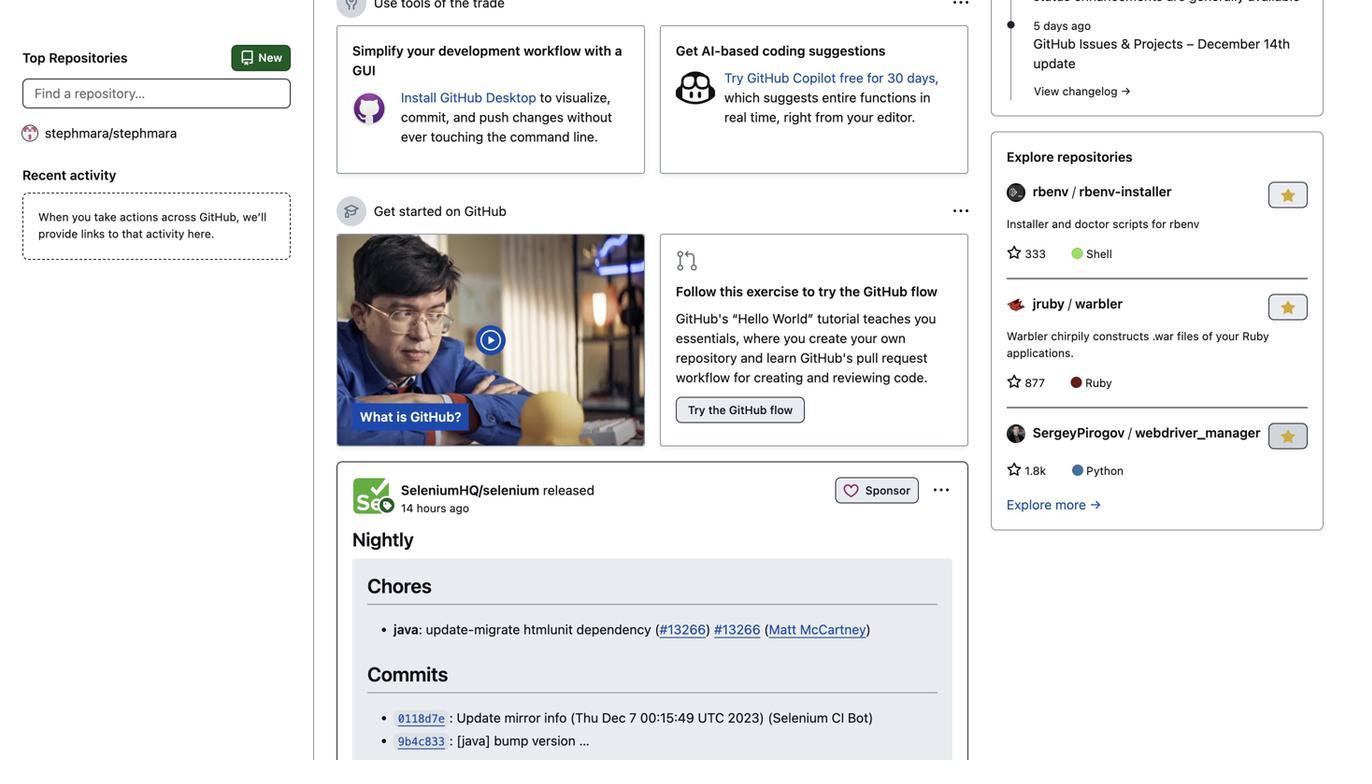 Task type: vqa. For each thing, say whether or not it's contained in the screenshot.
the top the
yes



Task type: describe. For each thing, give the bounding box(es) containing it.
get started on github
[[374, 203, 507, 219]]

/ for rbenv
[[1072, 184, 1076, 199]]

get for get ai-based coding suggestions
[[676, 43, 698, 58]]

877
[[1022, 376, 1045, 389]]

feed item heading menu image
[[934, 483, 949, 498]]

what
[[360, 409, 393, 424]]

0 horizontal spatial github's
[[676, 311, 729, 326]]

visualize,
[[556, 90, 611, 105]]

tools image
[[344, 0, 359, 10]]

suggests
[[764, 90, 819, 105]]

warbler
[[1075, 296, 1123, 311]]

time,
[[750, 109, 780, 125]]

try github copilot free for 30 days, link
[[725, 70, 939, 86]]

: for 0118d7e
[[449, 710, 453, 726]]

simplify
[[353, 43, 404, 58]]

star image for 1.8k
[[1007, 462, 1022, 477]]

github issues & projects – december 14th update link
[[1034, 34, 1308, 73]]

a
[[615, 43, 622, 58]]

commit,
[[401, 109, 450, 125]]

is
[[397, 409, 407, 424]]

explore more → link
[[1007, 497, 1102, 512]]

of
[[1202, 329, 1213, 343]]

and inside explore repositories navigation
[[1052, 217, 1072, 230]]

install
[[401, 90, 437, 105]]

commits
[[367, 663, 448, 686]]

heart image
[[844, 483, 859, 498]]

card preview element
[[353, 559, 953, 760]]

1.8k
[[1022, 464, 1046, 477]]

the inside try the github flow link
[[709, 403, 726, 417]]

top repositories
[[22, 50, 128, 65]]

what is github?
[[360, 409, 462, 424]]

rbenv / rbenv-installer
[[1033, 184, 1172, 199]]

command
[[510, 129, 570, 144]]

simplify your development workflow with a gui
[[353, 43, 622, 78]]

why am i seeing this? image for try the github flow element
[[954, 204, 969, 219]]

repo link element
[[835, 477, 934, 504]]

14th
[[1264, 36, 1290, 51]]

unstar this repository image
[[1281, 430, 1296, 445]]

bump
[[494, 733, 529, 749]]

1 horizontal spatial rbenv
[[1170, 217, 1200, 230]]

projects
[[1134, 36, 1183, 51]]

/ for sergeypirogov
[[1128, 425, 1132, 440]]

github desktop image
[[353, 92, 386, 125]]

version
[[532, 733, 576, 749]]

: for 9b4c833
[[449, 733, 453, 749]]

explore for explore more →
[[1007, 497, 1052, 512]]

2 vertical spatial you
[[784, 331, 806, 346]]

files
[[1177, 329, 1199, 343]]

1 #13266 from the left
[[660, 622, 706, 637]]

try the github flow
[[688, 403, 793, 417]]

copilot
[[793, 70, 836, 86]]

migrate
[[474, 622, 520, 637]]

1 vertical spatial github's
[[800, 350, 853, 366]]

2 stephmara from the left
[[113, 125, 177, 141]]

java : update-migrate htmlunit dependency ( #13266 ) #13266 ( matt mccartney )
[[394, 622, 871, 637]]

what is github? image
[[338, 235, 655, 446]]

webdriver_manager
[[1135, 425, 1261, 440]]

hours
[[417, 502, 447, 515]]

touching
[[431, 129, 484, 144]]

5
[[1034, 19, 1041, 32]]

mirror
[[504, 710, 541, 726]]

functions
[[860, 90, 917, 105]]

–
[[1187, 36, 1194, 51]]

push
[[479, 109, 509, 125]]

0118d7e link
[[394, 710, 449, 728]]

provide
[[38, 227, 78, 240]]

/ for jruby
[[1068, 296, 1072, 311]]

update
[[457, 710, 501, 726]]

github's "hello world" tutorial teaches you essentials, where you create your own repository and learn github's pull request workflow for creating and reviewing code.
[[676, 311, 936, 385]]

activity inside when you take actions across github, we'll provide links to that activity here.
[[146, 227, 184, 240]]

ago for 14 hours ago
[[450, 502, 469, 515]]

→ for explore more →
[[1090, 497, 1102, 512]]

try for try github copilot free for 30 days, which suggests entire functions in real time, right from your editor.
[[725, 70, 744, 86]]

which
[[725, 90, 760, 105]]

0 vertical spatial rbenv
[[1033, 184, 1069, 199]]

you inside when you take actions across github, we'll provide links to that activity here.
[[72, 210, 91, 223]]

repositories
[[49, 50, 128, 65]]

changes
[[513, 109, 564, 125]]

try the github flow link
[[676, 397, 805, 423]]

github up teaches
[[864, 284, 908, 299]]

dot fill image
[[1004, 17, 1019, 32]]

install github desktop
[[401, 90, 540, 105]]

line.
[[573, 129, 598, 144]]

code.
[[894, 370, 928, 385]]

explore repositories navigation
[[991, 131, 1324, 531]]

nightly
[[353, 528, 414, 550]]

unstar this repository image for rbenv / rbenv-installer
[[1281, 188, 1296, 203]]

recent activity
[[22, 167, 116, 183]]

@sergeypirogov profile image
[[1007, 425, 1026, 443]]

request
[[882, 350, 928, 366]]

1 vertical spatial you
[[915, 311, 936, 326]]

get ai-based coding suggestions
[[676, 43, 886, 58]]

december
[[1198, 36, 1260, 51]]

top
[[22, 50, 46, 65]]

@rbenv profile image
[[1007, 183, 1026, 202]]

from
[[815, 109, 844, 125]]

to inside to visualize, commit, and push changes without ever touching the command line.
[[540, 90, 552, 105]]

"hello
[[732, 311, 769, 326]]

started
[[399, 203, 442, 219]]

@jruby profile image
[[1007, 296, 1026, 314]]

try
[[819, 284, 836, 299]]

reviewing
[[833, 370, 891, 385]]

unstar this repository image for jruby / warbler
[[1281, 301, 1296, 315]]

we'll
[[243, 210, 267, 223]]

(thu
[[570, 710, 599, 726]]

doctor
[[1075, 217, 1110, 230]]

dependency
[[577, 622, 651, 637]]

github inside simplify your development workflow with a gui element
[[440, 90, 483, 105]]

days,
[[907, 70, 939, 86]]

take
[[94, 210, 117, 223]]

ago for 5 days ago github issues & projects – december 14th update
[[1072, 19, 1091, 32]]

own
[[881, 331, 906, 346]]

stephmara / stephmara
[[45, 125, 177, 141]]

14 hours ago
[[401, 502, 469, 515]]

installer
[[1007, 217, 1049, 230]]

2023)
[[728, 710, 765, 726]]

scripts
[[1113, 217, 1149, 230]]

java
[[394, 622, 419, 637]]

github right on
[[464, 203, 507, 219]]

coding
[[763, 43, 805, 58]]

days
[[1044, 19, 1068, 32]]

released
[[543, 482, 595, 498]]

your inside warbler chirpily constructs .war files of your ruby applications.
[[1216, 329, 1240, 343]]

for for free
[[867, 70, 884, 86]]

installer
[[1121, 184, 1172, 199]]

recent
[[22, 167, 66, 183]]

editor.
[[877, 109, 916, 125]]



Task type: locate. For each thing, give the bounding box(es) containing it.
seleniumhq/selenium
[[401, 482, 540, 498]]

0 horizontal spatial workflow
[[524, 43, 581, 58]]

ruby inside warbler chirpily constructs .war files of your ruby applications.
[[1243, 329, 1269, 343]]

you up links
[[72, 210, 91, 223]]

1 horizontal spatial the
[[709, 403, 726, 417]]

→ right changelog
[[1121, 85, 1131, 98]]

git pull request image
[[676, 250, 698, 272]]

pull
[[857, 350, 878, 366]]

your right simplify
[[407, 43, 435, 58]]

links
[[81, 227, 105, 240]]

2 vertical spatial to
[[802, 284, 815, 299]]

unstar this repository image
[[1281, 188, 1296, 203], [1281, 301, 1296, 315]]

for inside github's "hello world" tutorial teaches you essentials, where you create your own repository and learn github's pull request workflow for creating and reviewing code.
[[734, 370, 751, 385]]

python
[[1087, 464, 1124, 477]]

star image down installer
[[1007, 245, 1022, 260]]

1 horizontal spatial flow
[[911, 284, 938, 299]]

( right dependency
[[655, 622, 660, 637]]

sergeypirogov
[[1033, 425, 1125, 440]]

your right of
[[1216, 329, 1240, 343]]

2 star image from the top
[[1007, 462, 1022, 477]]

0 vertical spatial github's
[[676, 311, 729, 326]]

1 vertical spatial flow
[[770, 403, 793, 417]]

chirpily
[[1051, 329, 1090, 343]]

ever
[[401, 129, 427, 144]]

try down repository
[[688, 403, 706, 417]]

get ai-based coding suggestions element
[[660, 25, 969, 174]]

real
[[725, 109, 747, 125]]

flow
[[911, 284, 938, 299], [770, 403, 793, 417]]

try up which
[[725, 70, 744, 86]]

what is github? link
[[338, 235, 655, 446]]

1 vertical spatial :
[[449, 710, 453, 726]]

@seleniumhq profile image
[[353, 477, 390, 515]]

0 vertical spatial for
[[867, 70, 884, 86]]

mortar board image
[[344, 204, 359, 219]]

1 vertical spatial →
[[1090, 497, 1102, 512]]

&
[[1121, 36, 1130, 51]]

you
[[72, 210, 91, 223], [915, 311, 936, 326], [784, 331, 806, 346]]

matt mccartney link
[[769, 622, 866, 637]]

0 vertical spatial you
[[72, 210, 91, 223]]

0 vertical spatial workflow
[[524, 43, 581, 58]]

your
[[407, 43, 435, 58], [847, 109, 874, 125], [1216, 329, 1240, 343], [851, 331, 878, 346]]

1 horizontal spatial github's
[[800, 350, 853, 366]]

your inside github's "hello world" tutorial teaches you essentials, where you create your own repository and learn github's pull request workflow for creating and reviewing code.
[[851, 331, 878, 346]]

this
[[720, 284, 743, 299]]

0 horizontal spatial )
[[706, 622, 711, 637]]

workflow down repository
[[676, 370, 730, 385]]

2 explore from the top
[[1007, 497, 1052, 512]]

1 vertical spatial workflow
[[676, 370, 730, 385]]

0 vertical spatial why am i seeing this? image
[[954, 0, 969, 10]]

00:15:49
[[640, 710, 694, 726]]

1 vertical spatial ago
[[450, 502, 469, 515]]

workflow inside simplify your development workflow with a gui
[[524, 43, 581, 58]]

development
[[439, 43, 520, 58]]

explore up "@rbenv profile" icon
[[1007, 149, 1054, 164]]

to inside try the github flow element
[[802, 284, 815, 299]]

github?
[[410, 409, 462, 424]]

explore down 1.8k
[[1007, 497, 1052, 512]]

2 #13266 link from the left
[[714, 622, 761, 637]]

where
[[743, 331, 780, 346]]

and left doctor
[[1052, 217, 1072, 230]]

follow
[[676, 284, 717, 299]]

#13266 link right dependency
[[660, 622, 706, 637]]

htmlunit
[[524, 622, 573, 637]]

stephmara up recent activity
[[45, 125, 109, 141]]

github inside the try github copilot free for 30 days, which suggests entire functions in real time, right from your editor.
[[747, 70, 790, 86]]

2 vertical spatial the
[[709, 403, 726, 417]]

try inside try the github flow link
[[688, 403, 706, 417]]

jruby / warbler
[[1033, 296, 1123, 311]]

ago
[[1072, 19, 1091, 32], [450, 502, 469, 515]]

activity down across
[[146, 227, 184, 240]]

0118d7e
[[398, 713, 445, 726]]

the down push
[[487, 129, 507, 144]]

explore for explore repositories
[[1007, 149, 1054, 164]]

activity
[[70, 167, 116, 183], [146, 227, 184, 240]]

across
[[161, 210, 196, 223]]

world"
[[773, 311, 814, 326]]

1 vertical spatial ruby
[[1086, 376, 1112, 389]]

2 vertical spatial :
[[449, 733, 453, 749]]

0 horizontal spatial for
[[734, 370, 751, 385]]

changelog
[[1063, 85, 1118, 98]]

1 horizontal spatial workflow
[[676, 370, 730, 385]]

0 horizontal spatial you
[[72, 210, 91, 223]]

tutorial
[[817, 311, 860, 326]]

2 horizontal spatial you
[[915, 311, 936, 326]]

you right teaches
[[915, 311, 936, 326]]

1 vertical spatial the
[[840, 284, 860, 299]]

ago down seleniumhq/selenium link
[[450, 502, 469, 515]]

workflow left with
[[524, 43, 581, 58]]

1 vertical spatial unstar this repository image
[[1281, 301, 1296, 315]]

:
[[419, 622, 422, 637], [449, 710, 453, 726], [449, 733, 453, 749]]

0 vertical spatial ruby
[[1243, 329, 1269, 343]]

1 explore from the top
[[1007, 149, 1054, 164]]

…
[[579, 733, 590, 749]]

and down where
[[741, 350, 763, 366]]

jruby
[[1033, 296, 1065, 311]]

0 horizontal spatial try
[[688, 403, 706, 417]]

you down world"
[[784, 331, 806, 346]]

0 vertical spatial unstar this repository image
[[1281, 188, 1296, 203]]

repository
[[676, 350, 737, 366]]

1 ) from the left
[[706, 622, 711, 637]]

Find a repository… text field
[[22, 79, 291, 108]]

and
[[453, 109, 476, 125], [1052, 217, 1072, 230], [741, 350, 763, 366], [807, 370, 829, 385]]

0 vertical spatial star image
[[1007, 245, 1022, 260]]

0 vertical spatial the
[[487, 129, 507, 144]]

get left ai- on the right
[[676, 43, 698, 58]]

seleniumhq/selenium link
[[401, 482, 540, 498]]

for left the 30
[[867, 70, 884, 86]]

/ right jruby
[[1068, 296, 1072, 311]]

repositories
[[1058, 149, 1133, 164]]

bot)
[[848, 710, 874, 726]]

explore
[[1007, 149, 1054, 164], [1007, 497, 1052, 512]]

why am i seeing this? image
[[954, 0, 969, 10], [954, 204, 969, 219]]

) right 'matt'
[[866, 622, 871, 637]]

your inside simplify your development workflow with a gui
[[407, 43, 435, 58]]

to up changes
[[540, 90, 552, 105]]

0 horizontal spatial (
[[655, 622, 660, 637]]

: left update-
[[419, 622, 422, 637]]

and right creating
[[807, 370, 829, 385]]

0 horizontal spatial ago
[[450, 502, 469, 515]]

stephmara down find a repository… 'text field'
[[113, 125, 177, 141]]

1 horizontal spatial you
[[784, 331, 806, 346]]

try the github flow element
[[660, 234, 969, 446]]

0 horizontal spatial ruby
[[1086, 376, 1112, 389]]

your up the pull
[[851, 331, 878, 346]]

for inside explore repositories navigation
[[1152, 217, 1167, 230]]

2 #13266 from the left
[[714, 622, 761, 637]]

rbenv down installer at the top of the page
[[1170, 217, 1200, 230]]

ai-
[[702, 43, 721, 58]]

0 horizontal spatial stephmara
[[45, 125, 109, 141]]

333
[[1022, 247, 1046, 260]]

1 horizontal spatial (
[[764, 622, 769, 637]]

1 horizontal spatial try
[[725, 70, 744, 86]]

why am i seeing this? image for get ai-based coding suggestions element
[[954, 0, 969, 10]]

your down the entire
[[847, 109, 874, 125]]

5 days ago github issues & projects – december 14th update
[[1034, 19, 1290, 71]]

2 horizontal spatial the
[[840, 284, 860, 299]]

follow this exercise to try the github flow
[[676, 284, 938, 299]]

for for scripts
[[1152, 217, 1167, 230]]

1 vertical spatial rbenv
[[1170, 217, 1200, 230]]

what is github? element
[[337, 234, 655, 446]]

the inside to visualize, commit, and push changes without ever touching the command line.
[[487, 129, 507, 144]]

0 vertical spatial →
[[1121, 85, 1131, 98]]

play image
[[480, 329, 502, 351]]

1 horizontal spatial #13266
[[714, 622, 761, 637]]

github,
[[199, 210, 240, 223]]

0 horizontal spatial #13266 link
[[660, 622, 706, 637]]

activity up the take
[[70, 167, 116, 183]]

1 horizontal spatial ruby
[[1243, 329, 1269, 343]]

essentials,
[[676, 331, 740, 346]]

0 vertical spatial :
[[419, 622, 422, 637]]

github down the get ai-based coding suggestions
[[747, 70, 790, 86]]

(selenium
[[768, 710, 828, 726]]

2 ) from the left
[[866, 622, 871, 637]]

1 horizontal spatial ago
[[1072, 19, 1091, 32]]

0 horizontal spatial →
[[1090, 497, 1102, 512]]

mccartney
[[800, 622, 866, 637]]

rbenv right "@rbenv profile" icon
[[1033, 184, 1069, 199]]

)
[[706, 622, 711, 637], [866, 622, 871, 637]]

1 #13266 link from the left
[[660, 622, 706, 637]]

1 vertical spatial why am i seeing this? image
[[954, 204, 969, 219]]

workflow inside github's "hello world" tutorial teaches you essentials, where you create your own repository and learn github's pull request workflow for creating and reviewing code.
[[676, 370, 730, 385]]

try inside the try github copilot free for 30 days, which suggests entire functions in real time, right from your editor.
[[725, 70, 744, 86]]

→ for view changelog →
[[1121, 85, 1131, 98]]

get right mortar board icon
[[374, 203, 396, 219]]

for inside the try github copilot free for 30 days, which suggests entire functions in real time, right from your editor.
[[867, 70, 884, 86]]

github down days
[[1034, 36, 1076, 51]]

star image down the @sergeypirogov profile 'icon' on the right bottom of page
[[1007, 462, 1022, 477]]

in
[[920, 90, 931, 105]]

0 horizontal spatial #13266
[[660, 622, 706, 637]]

issues
[[1080, 36, 1118, 51]]

warbler
[[1007, 329, 1048, 343]]

stephmara image
[[22, 126, 37, 141]]

try github copilot free for 30 days, which suggests entire functions in real time, right from your editor.
[[725, 70, 939, 125]]

exercise
[[747, 284, 799, 299]]

github's down create
[[800, 350, 853, 366]]

: left [java]
[[449, 733, 453, 749]]

1 horizontal spatial )
[[866, 622, 871, 637]]

2 unstar this repository image from the top
[[1281, 301, 1296, 315]]

1 star image from the top
[[1007, 245, 1022, 260]]

1 vertical spatial activity
[[146, 227, 184, 240]]

github down creating
[[729, 403, 767, 417]]

1 vertical spatial explore
[[1007, 497, 1052, 512]]

star image for 333
[[1007, 245, 1022, 260]]

for right "scripts"
[[1152, 217, 1167, 230]]

1 vertical spatial get
[[374, 203, 396, 219]]

→ right more
[[1090, 497, 1102, 512]]

0 horizontal spatial get
[[374, 203, 396, 219]]

ruby right of
[[1243, 329, 1269, 343]]

( left mccartney
[[764, 622, 769, 637]]

try for try the github flow
[[688, 403, 706, 417]]

and down install github desktop 'link'
[[453, 109, 476, 125]]

star image
[[1007, 374, 1022, 389]]

2 horizontal spatial for
[[1152, 217, 1167, 230]]

and inside to visualize, commit, and push changes without ever touching the command line.
[[453, 109, 476, 125]]

0 horizontal spatial the
[[487, 129, 507, 144]]

Top Repositories search field
[[22, 79, 291, 108]]

0 vertical spatial explore
[[1007, 149, 1054, 164]]

constructs
[[1093, 329, 1150, 343]]

ago inside 5 days ago github issues & projects – december 14th update
[[1072, 19, 1091, 32]]

#13266 right dependency
[[660, 622, 706, 637]]

→ inside explore repositories navigation
[[1090, 497, 1102, 512]]

1 vertical spatial star image
[[1007, 462, 1022, 477]]

1 horizontal spatial for
[[867, 70, 884, 86]]

: for java
[[419, 622, 422, 637]]

the down repository
[[709, 403, 726, 417]]

/ left rbenv-
[[1072, 184, 1076, 199]]

0 horizontal spatial to
[[108, 227, 119, 240]]

0 horizontal spatial activity
[[70, 167, 116, 183]]

ruby down the constructs
[[1086, 376, 1112, 389]]

1 horizontal spatial #13266 link
[[714, 622, 761, 637]]

new link
[[231, 45, 291, 71]]

right
[[784, 109, 812, 125]]

github's up essentials,
[[676, 311, 729, 326]]

#13266 left 'matt'
[[714, 622, 761, 637]]

1 vertical spatial try
[[688, 403, 706, 417]]

warbler chirpily constructs .war files of your ruby applications.
[[1007, 329, 1269, 359]]

1 stephmara from the left
[[45, 125, 109, 141]]

get for get started on github
[[374, 203, 396, 219]]

1 ( from the left
[[655, 622, 660, 637]]

0 vertical spatial flow
[[911, 284, 938, 299]]

/ for stephmara
[[109, 125, 113, 141]]

view
[[1034, 85, 1060, 98]]

on
[[446, 203, 461, 219]]

flow down creating
[[770, 403, 793, 417]]

1 horizontal spatial activity
[[146, 227, 184, 240]]

your inside the try github copilot free for 30 days, which suggests entire functions in real time, right from your editor.
[[847, 109, 874, 125]]

the right the try
[[840, 284, 860, 299]]

0 vertical spatial activity
[[70, 167, 116, 183]]

for up try the github flow link
[[734, 370, 751, 385]]

simplify your development workflow with a gui element
[[337, 25, 645, 174]]

1 horizontal spatial get
[[676, 43, 698, 58]]

(
[[655, 622, 660, 637], [764, 622, 769, 637]]

view changelog → link
[[1034, 85, 1131, 98]]

1 why am i seeing this? image from the top
[[954, 0, 969, 10]]

when you take actions across github, we'll provide links to that activity here.
[[38, 210, 267, 240]]

actions
[[120, 210, 158, 223]]

2 ( from the left
[[764, 622, 769, 637]]

#13266 link left 'matt'
[[714, 622, 761, 637]]

to left the try
[[802, 284, 815, 299]]

explore more →
[[1007, 497, 1102, 512]]

0 vertical spatial try
[[725, 70, 744, 86]]

flow up request
[[911, 284, 938, 299]]

1 horizontal spatial stephmara
[[113, 125, 177, 141]]

2 horizontal spatial to
[[802, 284, 815, 299]]

/ right sergeypirogov
[[1128, 425, 1132, 440]]

/ up recent activity
[[109, 125, 113, 141]]

ci
[[832, 710, 844, 726]]

30
[[888, 70, 904, 86]]

) left 'matt'
[[706, 622, 711, 637]]

0 vertical spatial ago
[[1072, 19, 1091, 32]]

0 vertical spatial to
[[540, 90, 552, 105]]

github up push
[[440, 90, 483, 105]]

1 horizontal spatial →
[[1121, 85, 1131, 98]]

0 horizontal spatial rbenv
[[1033, 184, 1069, 199]]

1 horizontal spatial to
[[540, 90, 552, 105]]

1 vertical spatial to
[[108, 227, 119, 240]]

feed tag image
[[380, 498, 395, 513]]

2 why am i seeing this? image from the top
[[954, 204, 969, 219]]

0 vertical spatial get
[[676, 43, 698, 58]]

update
[[1034, 56, 1076, 71]]

star image
[[1007, 245, 1022, 260], [1007, 462, 1022, 477]]

1 vertical spatial for
[[1152, 217, 1167, 230]]

utc
[[698, 710, 724, 726]]

github inside 5 days ago github issues & projects – december 14th update
[[1034, 36, 1076, 51]]

: left update
[[449, 710, 453, 726]]

shell
[[1087, 247, 1112, 260]]

to inside when you take actions across github, we'll provide links to that activity here.
[[108, 227, 119, 240]]

to down the take
[[108, 227, 119, 240]]

.war
[[1153, 329, 1174, 343]]

1 unstar this repository image from the top
[[1281, 188, 1296, 203]]

0 horizontal spatial flow
[[770, 403, 793, 417]]

dec
[[602, 710, 626, 726]]

try
[[725, 70, 744, 86], [688, 403, 706, 417]]

14
[[401, 502, 414, 515]]

ago up issues
[[1072, 19, 1091, 32]]

2 vertical spatial for
[[734, 370, 751, 385]]



